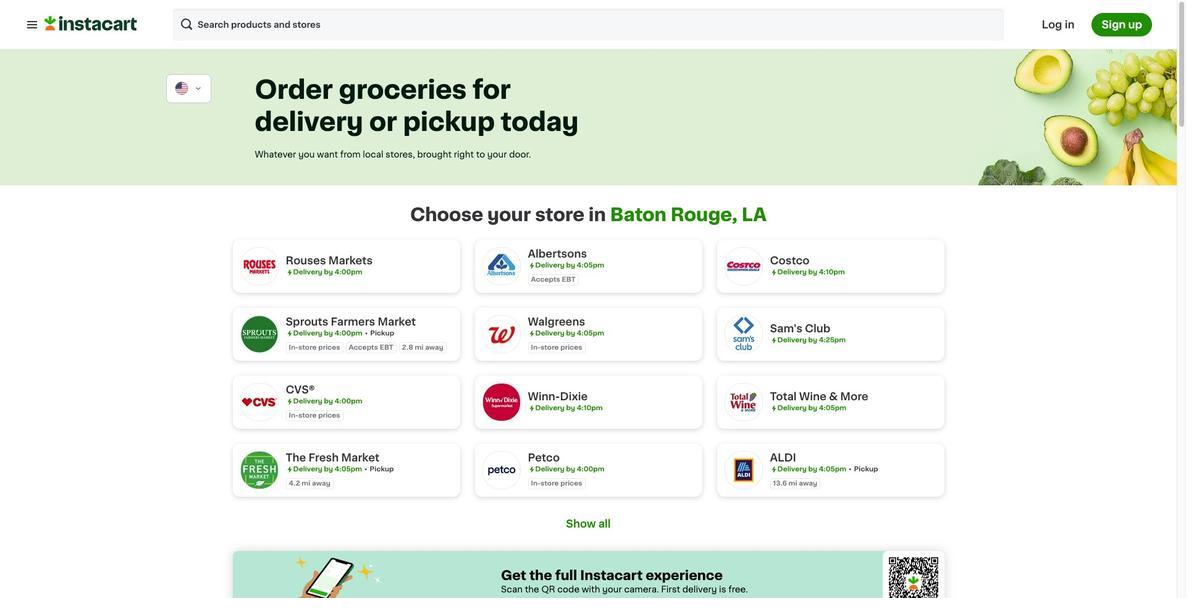 Task type: vqa. For each thing, say whether or not it's contained in the screenshot.
Whatever you want from local stores, brought right to your door.
yes



Task type: describe. For each thing, give the bounding box(es) containing it.
pickup for fresh
[[370, 466, 394, 473]]

delivery by 4:00pm for cvs®
[[293, 398, 363, 405]]

get
[[501, 569, 527, 582]]

albertsons image
[[482, 247, 521, 286]]

delivery by 4:00pm for petco
[[536, 466, 605, 473]]

sam's club
[[770, 324, 831, 333]]

4:00pm down sprouts farmers market
[[335, 330, 363, 337]]

log
[[1042, 19, 1063, 29]]

4:00pm for petco
[[577, 466, 605, 473]]

by for albertsons
[[566, 262, 575, 269]]

delivery by 4:00pm for rouses markets
[[293, 269, 363, 275]]

0 horizontal spatial ebt
[[380, 344, 394, 351]]

in-store prices for sprouts farmers market
[[289, 344, 340, 351]]

winn dixie image
[[482, 383, 521, 422]]

delivery down the aldi
[[778, 466, 807, 473]]

log in button
[[1039, 13, 1079, 36]]

rouge,
[[671, 206, 738, 224]]

order
[[255, 77, 333, 103]]

total wine & more image
[[725, 383, 763, 422]]

show
[[566, 519, 596, 529]]

1 vertical spatial accepts ebt
[[349, 344, 394, 351]]

pickup for farmers
[[370, 330, 394, 337]]

winn-
[[528, 392, 560, 401]]

rouses markets
[[286, 256, 373, 265]]

open main menu image
[[25, 17, 40, 32]]

in- for petco
[[531, 480, 541, 487]]

from
[[340, 150, 361, 159]]

in- for sprouts farmers market
[[289, 344, 299, 351]]

today
[[501, 109, 579, 135]]

prices for walgreens
[[561, 344, 583, 351]]

or
[[369, 109, 397, 135]]

delivery for albertsons
[[536, 262, 565, 269]]

cvs®
[[286, 385, 315, 395]]

by for walgreens
[[566, 330, 575, 337]]

delivery by 4:05pm for walgreens
[[536, 330, 604, 337]]

in-store prices for cvs®
[[289, 412, 340, 419]]

experience
[[646, 569, 723, 582]]

walgreens
[[528, 317, 585, 327]]

1 vertical spatial the
[[525, 585, 540, 594]]

market for sprouts farmers market
[[378, 317, 416, 327]]

rouses markets image
[[240, 247, 278, 286]]

sprouts
[[286, 317, 328, 327]]

delivery inside get the full instacart experience scan the qr code with your camera. first delivery is free.
[[683, 585, 717, 594]]

sam's club image
[[725, 315, 763, 354]]

delivery by 4:10pm for winn-dixie
[[536, 405, 603, 411]]

&
[[829, 392, 838, 401]]

away for the fresh market
[[312, 480, 331, 487]]

0 vertical spatial your
[[488, 150, 507, 159]]

groceries
[[339, 77, 467, 103]]

albertsons
[[528, 249, 587, 259]]

delivery for cvs®
[[293, 398, 322, 405]]

delivery for walgreens
[[536, 330, 565, 337]]

4:05pm for total wine & more
[[819, 405, 847, 411]]

up
[[1129, 19, 1143, 29]]

store for petco
[[541, 480, 559, 487]]

by for costco
[[809, 269, 818, 275]]

all
[[599, 519, 611, 529]]

qr code image
[[883, 551, 945, 598]]

1 horizontal spatial accepts ebt
[[531, 276, 576, 283]]

2.8 mi away
[[402, 344, 444, 351]]

4.2
[[289, 480, 300, 487]]

by for winn-dixie
[[566, 405, 575, 411]]

delivery by 4:00pm • pickup
[[293, 330, 394, 337]]

total
[[770, 392, 797, 401]]

winn-dixie
[[528, 392, 588, 401]]

for
[[473, 77, 511, 103]]

aldi
[[770, 453, 797, 463]]

first
[[661, 585, 681, 594]]

delivery for total wine & more
[[778, 405, 807, 411]]

baton rouge, la button
[[610, 206, 767, 224]]

want
[[317, 150, 338, 159]]

camera.
[[624, 585, 659, 594]]

show all
[[566, 519, 611, 529]]

petco image
[[482, 451, 521, 490]]

log in
[[1042, 19, 1075, 29]]

market for the fresh market
[[341, 453, 380, 463]]

sprouts farmers market image
[[240, 315, 278, 354]]

delivery for sam's club
[[778, 337, 807, 343]]

total wine & more
[[770, 392, 869, 401]]

wine
[[800, 392, 827, 401]]

4:10pm for costco
[[819, 269, 845, 275]]

store up the albertsons
[[535, 206, 585, 224]]

• for fresh
[[365, 466, 367, 473]]

costco
[[770, 256, 810, 265]]

scan
[[501, 585, 523, 594]]

dixie
[[560, 392, 588, 401]]

markets
[[329, 256, 373, 265]]

sam's
[[770, 324, 803, 333]]

by down the fresh market
[[324, 466, 333, 473]]



Task type: locate. For each thing, give the bounding box(es) containing it.
by for rouses markets
[[324, 269, 333, 275]]

4:00pm
[[335, 269, 363, 275], [335, 330, 363, 337], [335, 398, 363, 405], [577, 466, 605, 473]]

delivery for costco
[[778, 269, 807, 275]]

2.8
[[402, 344, 413, 351]]

by down the club
[[809, 337, 818, 343]]

2 vertical spatial delivery by 4:05pm
[[778, 405, 847, 411]]

get the full instacart experience scan the qr code with your camera. first delivery is free.
[[501, 569, 748, 594]]

0 vertical spatial delivery
[[255, 109, 363, 135]]

0 horizontal spatial accepts
[[349, 344, 378, 351]]

club
[[805, 324, 831, 333]]

choose your store in baton rouge, la
[[410, 206, 767, 224]]

in-store prices for petco
[[531, 480, 583, 487]]

1 vertical spatial your
[[488, 206, 531, 224]]

in- for cvs®
[[289, 412, 299, 419]]

by up show
[[566, 466, 575, 473]]

your up albertsons image
[[488, 206, 531, 224]]

delivery down costco
[[778, 269, 807, 275]]

prices for petco
[[561, 480, 583, 487]]

away for aldi
[[799, 480, 818, 487]]

delivery by 4:05pm down wine
[[778, 405, 847, 411]]

stores,
[[386, 150, 415, 159]]

store for walgreens
[[541, 344, 559, 351]]

4:00pm up the show all button
[[577, 466, 605, 473]]

delivery down sprouts
[[293, 330, 322, 337]]

1 horizontal spatial away
[[425, 344, 444, 351]]

4.2 mi away
[[289, 480, 331, 487]]

the
[[530, 569, 552, 582], [525, 585, 540, 594]]

cvs® image
[[240, 383, 278, 422]]

4:25pm
[[819, 337, 846, 343]]

4:10pm down dixie
[[577, 405, 603, 411]]

1 horizontal spatial 4:10pm
[[819, 269, 845, 275]]

mi right 13.6
[[789, 480, 798, 487]]

delivery by 4:05pm • pickup up 13.6 mi away
[[778, 466, 879, 473]]

away down the fresh
[[312, 480, 331, 487]]

delivery by 4:05pm • pickup for the fresh market
[[293, 466, 394, 473]]

by down wine
[[809, 405, 818, 411]]

in left "baton"
[[589, 206, 606, 224]]

with
[[582, 585, 600, 594]]

•
[[365, 330, 368, 337], [365, 466, 367, 473], [849, 466, 852, 473]]

store down petco
[[541, 480, 559, 487]]

ebt
[[562, 276, 576, 283], [380, 344, 394, 351]]

0 horizontal spatial in
[[589, 206, 606, 224]]

delivery down petco
[[536, 466, 565, 473]]

delivery by 4:00pm down rouses markets
[[293, 269, 363, 275]]

delivery
[[255, 109, 363, 135], [683, 585, 717, 594]]

4:05pm for albertsons
[[577, 262, 604, 269]]

your inside get the full instacart experience scan the qr code with your camera. first delivery is free.
[[603, 585, 622, 594]]

in- for walgreens
[[531, 344, 541, 351]]

delivery
[[536, 262, 565, 269], [293, 269, 322, 275], [778, 269, 807, 275], [293, 330, 322, 337], [536, 330, 565, 337], [778, 337, 807, 343], [293, 398, 322, 405], [536, 405, 565, 411], [778, 405, 807, 411], [293, 466, 322, 473], [536, 466, 565, 473], [778, 466, 807, 473]]

the
[[286, 453, 306, 463]]

brought
[[417, 150, 452, 159]]

delivery by 4:10pm down costco
[[778, 269, 845, 275]]

away right the 2.8
[[425, 344, 444, 351]]

0 horizontal spatial away
[[312, 480, 331, 487]]

walgreens image
[[482, 315, 521, 354]]

in inside button
[[1065, 19, 1075, 29]]

in-store prices
[[289, 344, 340, 351], [531, 344, 583, 351], [289, 412, 340, 419], [531, 480, 583, 487]]

store down sprouts
[[299, 344, 317, 351]]

whatever you want from local stores, brought right to your door.
[[255, 150, 531, 159]]

0 horizontal spatial 4:10pm
[[577, 405, 603, 411]]

store down walgreens
[[541, 344, 559, 351]]

delivery down cvs®
[[293, 398, 322, 405]]

la
[[742, 206, 767, 224]]

delivery by 4:05pm down the albertsons
[[536, 262, 604, 269]]

away right 13.6
[[799, 480, 818, 487]]

order groceries for delivery or pickup today
[[255, 77, 579, 135]]

delivery down experience
[[683, 585, 717, 594]]

delivery up 4.2 mi away
[[293, 466, 322, 473]]

market
[[378, 317, 416, 327], [341, 453, 380, 463]]

by for petco
[[566, 466, 575, 473]]

door.
[[509, 150, 531, 159]]

right
[[454, 150, 474, 159]]

accepts down delivery by 4:00pm • pickup at the left bottom of the page
[[349, 344, 378, 351]]

aldi image
[[725, 451, 763, 490]]

code
[[558, 585, 580, 594]]

mi right the 2.8
[[415, 344, 424, 351]]

0 horizontal spatial accepts ebt
[[349, 344, 394, 351]]

by down dixie
[[566, 405, 575, 411]]

1 horizontal spatial delivery by 4:05pm • pickup
[[778, 466, 879, 473]]

market up the 2.8
[[378, 317, 416, 327]]

choose
[[410, 206, 483, 224]]

delivery by 4:05pm • pickup down the fresh market
[[293, 466, 394, 473]]

1 vertical spatial ebt
[[380, 344, 394, 351]]

mi for the fresh market
[[302, 480, 310, 487]]

delivery by 4:00pm
[[293, 269, 363, 275], [293, 398, 363, 405], [536, 466, 605, 473]]

more
[[841, 392, 869, 401]]

prices up the fresh market
[[318, 412, 340, 419]]

delivery up you
[[255, 109, 363, 135]]

1 vertical spatial market
[[341, 453, 380, 463]]

delivery down total
[[778, 405, 807, 411]]

the left qr
[[525, 585, 540, 594]]

1 vertical spatial delivery by 4:05pm
[[536, 330, 604, 337]]

local
[[363, 150, 384, 159]]

1 horizontal spatial ebt
[[562, 276, 576, 283]]

1 vertical spatial 4:10pm
[[577, 405, 603, 411]]

2 delivery by 4:05pm • pickup from the left
[[778, 466, 879, 473]]

accepts
[[531, 276, 561, 283], [349, 344, 378, 351]]

full
[[555, 569, 577, 582]]

instacart
[[580, 569, 643, 582]]

13.6
[[774, 480, 787, 487]]

pickup
[[403, 109, 495, 135]]

fresh
[[309, 453, 339, 463]]

delivery by 4:10pm for costco
[[778, 269, 845, 275]]

0 vertical spatial delivery by 4:00pm
[[293, 269, 363, 275]]

in- down cvs®
[[289, 412, 299, 419]]

2 vertical spatial delivery by 4:00pm
[[536, 466, 605, 473]]

by for total wine & more
[[809, 405, 818, 411]]

mi right 4.2
[[302, 480, 310, 487]]

delivery by 4:25pm
[[778, 337, 846, 343]]

in-store prices down sprouts
[[289, 344, 340, 351]]

in- down sprouts
[[289, 344, 299, 351]]

petco
[[528, 453, 560, 463]]

by
[[566, 262, 575, 269], [324, 269, 333, 275], [809, 269, 818, 275], [324, 330, 333, 337], [566, 330, 575, 337], [809, 337, 818, 343], [324, 398, 333, 405], [566, 405, 575, 411], [809, 405, 818, 411], [324, 466, 333, 473], [566, 466, 575, 473], [809, 466, 818, 473]]

by up the fresh market
[[324, 398, 333, 405]]

free.
[[729, 585, 748, 594]]

1 horizontal spatial mi
[[415, 344, 424, 351]]

in-store prices down walgreens
[[531, 344, 583, 351]]

delivery by 4:10pm down dixie
[[536, 405, 603, 411]]

4:10pm for winn-dixie
[[577, 405, 603, 411]]

1 vertical spatial accepts
[[349, 344, 378, 351]]

in- down petco
[[531, 480, 541, 487]]

0 vertical spatial delivery by 4:05pm
[[536, 262, 604, 269]]

store for sprouts farmers market
[[299, 344, 317, 351]]

13.6 mi away
[[774, 480, 818, 487]]

store for cvs®
[[299, 412, 317, 419]]

your
[[488, 150, 507, 159], [488, 206, 531, 224], [603, 585, 622, 594]]

1 vertical spatial delivery by 4:10pm
[[536, 405, 603, 411]]

in
[[1065, 19, 1075, 29], [589, 206, 606, 224]]

1 vertical spatial in
[[589, 206, 606, 224]]

delivery down the rouses
[[293, 269, 322, 275]]

instacart home image
[[45, 16, 137, 31]]

0 horizontal spatial mi
[[302, 480, 310, 487]]

delivery by 4:05pm • pickup
[[293, 466, 394, 473], [778, 466, 879, 473]]

4:00pm down markets
[[335, 269, 363, 275]]

ebt left the 2.8
[[380, 344, 394, 351]]

qr
[[542, 585, 556, 594]]

4:05pm for walgreens
[[577, 330, 604, 337]]

delivery by 4:05pm • pickup for aldi
[[778, 466, 879, 473]]

in-
[[289, 344, 299, 351], [531, 344, 541, 351], [289, 412, 299, 419], [531, 480, 541, 487]]

prices down walgreens
[[561, 344, 583, 351]]

prices for cvs®
[[318, 412, 340, 419]]

whatever
[[255, 150, 296, 159]]

0 vertical spatial market
[[378, 317, 416, 327]]

4:00pm up the fresh market
[[335, 398, 363, 405]]

the up qr
[[530, 569, 552, 582]]

by down the albertsons
[[566, 262, 575, 269]]

0 vertical spatial in
[[1065, 19, 1075, 29]]

by down costco
[[809, 269, 818, 275]]

Search field
[[172, 7, 1005, 42]]

sign up button
[[1092, 13, 1153, 36]]

in-store prices down petco
[[531, 480, 583, 487]]

0 vertical spatial accepts ebt
[[531, 276, 576, 283]]

1 horizontal spatial delivery
[[683, 585, 717, 594]]

in-store prices down cvs®
[[289, 412, 340, 419]]

sign
[[1102, 19, 1126, 29]]

delivery by 4:00pm down cvs®
[[293, 398, 363, 405]]

1 horizontal spatial delivery by 4:10pm
[[778, 269, 845, 275]]

0 horizontal spatial delivery by 4:05pm • pickup
[[293, 466, 394, 473]]

prices up show
[[561, 480, 583, 487]]

by down rouses markets
[[324, 269, 333, 275]]

1 vertical spatial delivery
[[683, 585, 717, 594]]

is
[[720, 585, 727, 594]]

0 vertical spatial the
[[530, 569, 552, 582]]

2 horizontal spatial away
[[799, 480, 818, 487]]

4:10pm up the club
[[819, 269, 845, 275]]

in- down walgreens
[[531, 344, 541, 351]]

accepts down the albertsons
[[531, 276, 561, 283]]

delivery by 4:00pm down petco
[[536, 466, 605, 473]]

0 vertical spatial ebt
[[562, 276, 576, 283]]

4:10pm
[[819, 269, 845, 275], [577, 405, 603, 411]]

your right to
[[488, 150, 507, 159]]

delivery by 4:05pm
[[536, 262, 604, 269], [536, 330, 604, 337], [778, 405, 847, 411]]

0 horizontal spatial delivery by 4:10pm
[[536, 405, 603, 411]]

by for cvs®
[[324, 398, 333, 405]]

4:00pm for cvs®
[[335, 398, 363, 405]]

sprouts farmers market
[[286, 317, 416, 327]]

0 vertical spatial accepts
[[531, 276, 561, 283]]

delivery down the albertsons
[[536, 262, 565, 269]]

by for sam's club
[[809, 337, 818, 343]]

delivery by 4:05pm down walgreens
[[536, 330, 604, 337]]

0 horizontal spatial delivery
[[255, 109, 363, 135]]

united states element
[[174, 81, 189, 96]]

the fresh market
[[286, 453, 380, 463]]

delivery down walgreens
[[536, 330, 565, 337]]

accepts ebt down delivery by 4:00pm • pickup at the left bottom of the page
[[349, 344, 394, 351]]

baton
[[610, 206, 667, 224]]

costco image
[[725, 247, 763, 286]]

2 vertical spatial your
[[603, 585, 622, 594]]

mi for aldi
[[789, 480, 798, 487]]

in right log on the top right of page
[[1065, 19, 1075, 29]]

prices for sprouts farmers market
[[318, 344, 340, 351]]

delivery down sam's at the bottom
[[778, 337, 807, 343]]

to
[[476, 150, 485, 159]]

market right the fresh
[[341, 453, 380, 463]]

delivery by 4:10pm
[[778, 269, 845, 275], [536, 405, 603, 411]]

store down cvs®
[[299, 412, 317, 419]]

0 vertical spatial delivery by 4:10pm
[[778, 269, 845, 275]]

1 horizontal spatial in
[[1065, 19, 1075, 29]]

by up 13.6 mi away
[[809, 466, 818, 473]]

by down walgreens
[[566, 330, 575, 337]]

prices down delivery by 4:00pm • pickup at the left bottom of the page
[[318, 344, 340, 351]]

0 vertical spatial 4:10pm
[[819, 269, 845, 275]]

4:00pm for rouses markets
[[335, 269, 363, 275]]

ebt down the albertsons
[[562, 276, 576, 283]]

delivery inside order groceries for delivery or pickup today
[[255, 109, 363, 135]]

• for farmers
[[365, 330, 368, 337]]

store
[[535, 206, 585, 224], [299, 344, 317, 351], [541, 344, 559, 351], [299, 412, 317, 419], [541, 480, 559, 487]]

delivery for petco
[[536, 466, 565, 473]]

delivery for winn-dixie
[[536, 405, 565, 411]]

your down 'instacart'
[[603, 585, 622, 594]]

by down sprouts
[[324, 330, 333, 337]]

1 delivery by 4:05pm • pickup from the left
[[293, 466, 394, 473]]

delivery for rouses markets
[[293, 269, 322, 275]]

rouses
[[286, 256, 326, 265]]

1 vertical spatial delivery by 4:00pm
[[293, 398, 363, 405]]

sign up
[[1102, 19, 1143, 29]]

accepts ebt down the albertsons
[[531, 276, 576, 283]]

delivery by 4:05pm for total wine & more
[[778, 405, 847, 411]]

away
[[425, 344, 444, 351], [312, 480, 331, 487], [799, 480, 818, 487]]

delivery down winn-
[[536, 405, 565, 411]]

in-store prices for walgreens
[[531, 344, 583, 351]]

1 horizontal spatial accepts
[[531, 276, 561, 283]]

None search field
[[172, 7, 1005, 42]]

pickup
[[370, 330, 394, 337], [370, 466, 394, 473], [855, 466, 879, 473]]

you
[[299, 150, 315, 159]]

delivery by 4:05pm for albertsons
[[536, 262, 604, 269]]

show all button
[[563, 517, 615, 532]]

accepts ebt
[[531, 276, 576, 283], [349, 344, 394, 351]]

farmers
[[331, 317, 375, 327]]

prices
[[318, 344, 340, 351], [561, 344, 583, 351], [318, 412, 340, 419], [561, 480, 583, 487]]

the fresh market image
[[240, 451, 278, 490]]

2 horizontal spatial mi
[[789, 480, 798, 487]]



